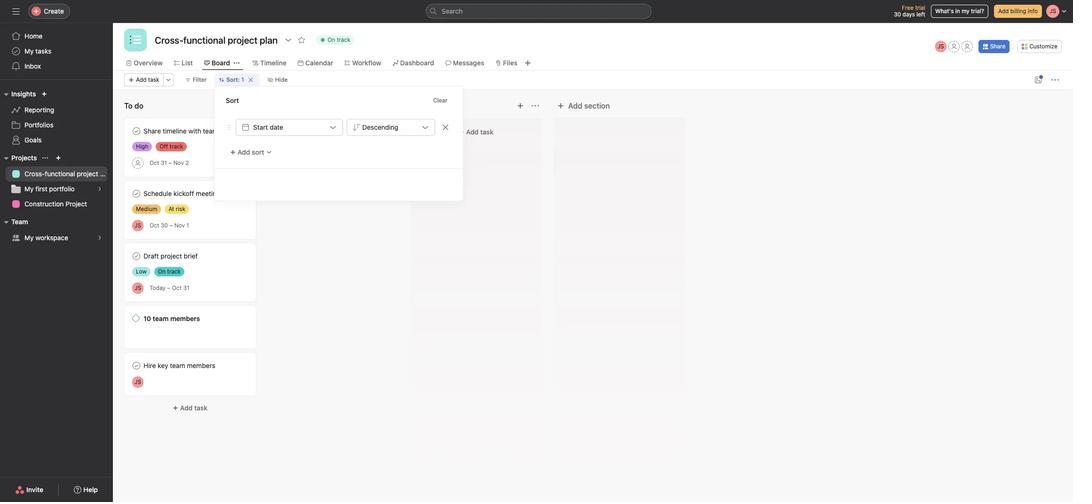 Task type: vqa. For each thing, say whether or not it's contained in the screenshot.
topmost hire
yes



Task type: locate. For each thing, give the bounding box(es) containing it.
members right key
[[187, 362, 215, 370]]

add down the overview link
[[136, 76, 147, 83]]

2 completed image from the top
[[131, 251, 142, 262]]

workflow link
[[345, 58, 381, 68]]

completed checkbox for share
[[131, 126, 142, 137]]

0 vertical spatial first
[[301, 127, 313, 135]]

1 horizontal spatial add task
[[180, 404, 208, 412]]

1 vertical spatial oct
[[150, 222, 159, 229]]

1 completed image from the top
[[131, 188, 142, 200]]

1 vertical spatial –
[[170, 222, 173, 229]]

first for hire
[[301, 127, 313, 135]]

task for middle add task button
[[480, 128, 494, 136]]

js button down "what's"
[[935, 41, 947, 52]]

oct
[[150, 160, 159, 167], [150, 222, 159, 229], [172, 285, 182, 292]]

0 horizontal spatial hire
[[144, 362, 156, 370]]

1 horizontal spatial share
[[990, 43, 1006, 50]]

key
[[158, 362, 168, 370]]

my inside 'global' element
[[24, 47, 34, 55]]

draft project brief
[[144, 252, 198, 260]]

0 horizontal spatial completed image
[[131, 126, 142, 137]]

0 horizontal spatial 30
[[161, 222, 168, 229]]

30 inside free trial 30 days left
[[894, 11, 901, 18]]

completed image left key
[[131, 360, 142, 372]]

completed image
[[131, 126, 142, 137], [274, 126, 285, 137]]

on track down draft project brief
[[158, 268, 181, 275]]

members right 5
[[320, 127, 349, 135]]

None text field
[[152, 32, 280, 48]]

schedule
[[144, 190, 172, 198]]

0 vertical spatial team
[[153, 315, 169, 323]]

members down the today – oct 31
[[170, 315, 200, 323]]

2 vertical spatial track
[[167, 268, 181, 275]]

1 up brief on the bottom of the page
[[186, 222, 189, 229]]

add for the topmost add task button
[[136, 76, 147, 83]]

hire key team members
[[144, 362, 215, 370]]

add task for add task button to the bottom
[[180, 404, 208, 412]]

completed image right start
[[274, 126, 285, 137]]

invite button
[[9, 482, 49, 499]]

0 vertical spatial share
[[990, 43, 1006, 50]]

2 add task image from the left
[[517, 102, 524, 110]]

members for 5
[[320, 127, 349, 135]]

on track inside dropdown button
[[328, 36, 350, 43]]

my left the tasks
[[24, 47, 34, 55]]

– for kickoff
[[170, 222, 173, 229]]

first left 5
[[301, 127, 313, 135]]

plan
[[100, 170, 113, 178]]

1 vertical spatial completed image
[[131, 251, 142, 262]]

0 horizontal spatial first
[[35, 185, 47, 193]]

0 vertical spatial hire
[[287, 127, 299, 135]]

share for share timeline with teammates
[[144, 127, 161, 135]]

1 vertical spatial completed checkbox
[[131, 188, 142, 200]]

hire right date
[[287, 127, 299, 135]]

1 vertical spatial add task
[[466, 128, 494, 136]]

nov down risk at the left top of the page
[[174, 222, 185, 229]]

construction project link
[[6, 197, 107, 212]]

1 horizontal spatial task
[[194, 404, 208, 412]]

calendar
[[305, 59, 333, 67]]

0 horizontal spatial share
[[144, 127, 161, 135]]

Completed checkbox
[[131, 126, 142, 137], [131, 188, 142, 200]]

dialog containing sort
[[215, 87, 463, 201]]

completed image up medium
[[131, 188, 142, 200]]

1 horizontal spatial 1
[[241, 76, 244, 83]]

0 horizontal spatial 1
[[186, 222, 189, 229]]

my down team
[[24, 234, 34, 242]]

filter button
[[181, 73, 211, 87]]

1 horizontal spatial on track
[[328, 36, 350, 43]]

1 left clear icon
[[241, 76, 244, 83]]

0 horizontal spatial task
[[148, 76, 159, 83]]

Completed checkbox
[[274, 126, 285, 137], [131, 251, 142, 262], [131, 360, 142, 372]]

share down add billing info "button"
[[990, 43, 1006, 50]]

0 horizontal spatial add task image
[[231, 102, 238, 110]]

completed checkbox left key
[[131, 360, 142, 372]]

0 vertical spatial track
[[337, 36, 350, 43]]

clear image
[[248, 77, 253, 83]]

tasks
[[35, 47, 51, 55]]

inbox
[[24, 62, 41, 70]]

3 my from the top
[[24, 234, 34, 242]]

save options image
[[1035, 76, 1042, 84]]

today
[[150, 285, 166, 292]]

1 vertical spatial first
[[35, 185, 47, 193]]

2 horizontal spatial task
[[480, 128, 494, 136]]

2 completed checkbox from the top
[[131, 188, 142, 200]]

1 vertical spatial share
[[144, 127, 161, 135]]

brief
[[184, 252, 198, 260]]

messages link
[[446, 58, 484, 68]]

1 vertical spatial task
[[480, 128, 494, 136]]

1 vertical spatial project
[[161, 252, 182, 260]]

0 vertical spatial members
[[320, 127, 349, 135]]

projects
[[11, 154, 37, 162]]

1 vertical spatial 1
[[186, 222, 189, 229]]

10
[[144, 315, 151, 323]]

31 right today
[[183, 285, 189, 292]]

1 vertical spatial my
[[24, 185, 34, 193]]

js button down low
[[132, 283, 144, 294]]

add left 'sort'
[[238, 148, 250, 156]]

add task down hire key team members
[[180, 404, 208, 412]]

dashboard
[[400, 59, 434, 67]]

1
[[241, 76, 244, 83], [186, 222, 189, 229]]

inbox link
[[6, 59, 107, 74]]

nov left 2
[[173, 160, 184, 167]]

add inside popup button
[[238, 148, 250, 156]]

– down at
[[170, 222, 173, 229]]

completed checkbox for hire first 5 members
[[274, 126, 285, 137]]

goals
[[24, 136, 42, 144]]

30
[[894, 11, 901, 18], [161, 222, 168, 229]]

sort: 1
[[226, 76, 244, 83]]

off track
[[160, 143, 183, 150]]

3 completed image from the top
[[131, 360, 142, 372]]

31
[[161, 160, 167, 167], [183, 285, 189, 292]]

workspace
[[35, 234, 68, 242]]

add task down the overview
[[136, 76, 159, 83]]

section
[[584, 102, 610, 110]]

on track button
[[312, 33, 358, 47]]

functional
[[45, 170, 75, 178]]

1 horizontal spatial hire
[[287, 127, 299, 135]]

share inside 'button'
[[990, 43, 1006, 50]]

risk
[[176, 206, 185, 213]]

2 vertical spatial completed image
[[131, 360, 142, 372]]

0 vertical spatial 30
[[894, 11, 901, 18]]

projects element
[[0, 150, 113, 214]]

add tab image
[[524, 59, 532, 67]]

add task image down sort: 1 dropdown button
[[231, 102, 238, 110]]

0 horizontal spatial 31
[[161, 160, 167, 167]]

completed image left the draft
[[131, 251, 142, 262]]

what's in my trial? button
[[931, 5, 989, 18]]

hire
[[287, 127, 299, 135], [144, 362, 156, 370]]

track
[[337, 36, 350, 43], [170, 143, 183, 150], [167, 268, 181, 275]]

cross-functional project plan link
[[6, 167, 113, 182]]

1 add task image from the left
[[231, 102, 238, 110]]

track right off
[[170, 143, 183, 150]]

dialog
[[215, 87, 463, 201]]

add task for the topmost add task button
[[136, 76, 159, 83]]

files link
[[496, 58, 518, 68]]

completed image for share
[[131, 126, 142, 137]]

2 vertical spatial add task
[[180, 404, 208, 412]]

completed checkbox up medium
[[131, 188, 142, 200]]

share button
[[979, 40, 1010, 53]]

on
[[328, 36, 335, 43], [158, 268, 166, 275]]

add left section
[[568, 102, 582, 110]]

1 inside dropdown button
[[241, 76, 244, 83]]

1 vertical spatial hire
[[144, 362, 156, 370]]

first for my
[[35, 185, 47, 193]]

0 vertical spatial 1
[[241, 76, 244, 83]]

date
[[270, 123, 283, 131]]

add
[[999, 8, 1009, 15], [136, 76, 147, 83], [568, 102, 582, 110], [466, 128, 479, 136], [238, 148, 250, 156], [180, 404, 193, 412]]

1 horizontal spatial 31
[[183, 285, 189, 292]]

present
[[410, 102, 437, 110]]

1 horizontal spatial completed image
[[274, 126, 285, 137]]

– right today
[[167, 285, 170, 292]]

0 vertical spatial project
[[77, 170, 98, 178]]

search list box
[[426, 4, 652, 19]]

trial
[[915, 4, 926, 11]]

files
[[503, 59, 518, 67]]

billing
[[1011, 8, 1027, 15]]

what's in my trial?
[[935, 8, 984, 15]]

share
[[990, 43, 1006, 50], [144, 127, 161, 135]]

completed checkbox up high
[[131, 126, 142, 137]]

members for team
[[187, 362, 215, 370]]

search button
[[426, 4, 652, 19]]

1 vertical spatial on
[[158, 268, 166, 275]]

oct down medium
[[150, 222, 159, 229]]

nov
[[173, 160, 184, 167], [174, 222, 185, 229]]

2 vertical spatial task
[[194, 404, 208, 412]]

completed checkbox left the draft
[[131, 251, 142, 262]]

oct for share
[[150, 160, 159, 167]]

on up the calendar
[[328, 36, 335, 43]]

team right the 10
[[153, 315, 169, 323]]

2 vertical spatial completed checkbox
[[131, 360, 142, 372]]

completed image
[[131, 188, 142, 200], [131, 251, 142, 262], [131, 360, 142, 372]]

hire left key
[[144, 362, 156, 370]]

see details, my first portfolio image
[[97, 186, 103, 192]]

share up high
[[144, 127, 161, 135]]

1 vertical spatial track
[[170, 143, 183, 150]]

left
[[917, 11, 926, 18]]

hide
[[275, 76, 288, 83]]

completed image up high
[[131, 126, 142, 137]]

my
[[24, 47, 34, 55], [24, 185, 34, 193], [24, 234, 34, 242]]

1 my from the top
[[24, 47, 34, 55]]

sort
[[226, 96, 239, 104]]

help button
[[68, 482, 104, 499]]

add to starred image
[[298, 36, 306, 44]]

completed checkbox right start
[[274, 126, 285, 137]]

nov for timeline
[[173, 160, 184, 167]]

hide sidebar image
[[12, 8, 20, 15]]

teams element
[[0, 214, 113, 248]]

calendar link
[[298, 58, 333, 68]]

team right key
[[170, 362, 185, 370]]

0 vertical spatial nov
[[173, 160, 184, 167]]

1 vertical spatial completed checkbox
[[131, 251, 142, 262]]

1 vertical spatial team
[[170, 362, 185, 370]]

first up construction
[[35, 185, 47, 193]]

project left brief on the bottom of the page
[[161, 252, 182, 260]]

oct for schedule
[[150, 222, 159, 229]]

1 horizontal spatial project
[[161, 252, 182, 260]]

hire first 5 members
[[287, 127, 349, 135]]

add task image left more section actions image
[[517, 102, 524, 110]]

0 vertical spatial –
[[169, 160, 172, 167]]

31 down off
[[161, 160, 167, 167]]

messages
[[453, 59, 484, 67]]

1 completed checkbox from the top
[[131, 126, 142, 137]]

completed checkbox for schedule
[[131, 188, 142, 200]]

0 vertical spatial completed checkbox
[[274, 126, 285, 137]]

track down draft project brief
[[167, 268, 181, 275]]

add task image
[[231, 102, 238, 110], [517, 102, 524, 110]]

add for add task button to the bottom
[[180, 404, 193, 412]]

on up today
[[158, 268, 166, 275]]

hide button
[[263, 73, 292, 87]]

oct up schedule at top left
[[150, 160, 159, 167]]

2 vertical spatial members
[[187, 362, 215, 370]]

nov for kickoff
[[174, 222, 185, 229]]

1 horizontal spatial first
[[301, 127, 313, 135]]

teammates
[[203, 127, 237, 135]]

2 vertical spatial add task button
[[124, 400, 256, 417]]

in
[[956, 8, 960, 15]]

my inside projects element
[[24, 185, 34, 193]]

task for add task button to the bottom
[[194, 404, 208, 412]]

2 horizontal spatial add task
[[466, 128, 494, 136]]

track up workflow link
[[337, 36, 350, 43]]

0 horizontal spatial project
[[77, 170, 98, 178]]

my down "cross-"
[[24, 185, 34, 193]]

1 horizontal spatial add task image
[[517, 102, 524, 110]]

oct right today
[[172, 285, 182, 292]]

clear button
[[429, 94, 452, 107]]

on track
[[328, 36, 350, 43], [158, 268, 181, 275]]

1 completed image from the left
[[131, 126, 142, 137]]

add billing info
[[999, 8, 1038, 15]]

1 vertical spatial nov
[[174, 222, 185, 229]]

0 horizontal spatial on track
[[158, 268, 181, 275]]

0 vertical spatial on
[[328, 36, 335, 43]]

on track up the calendar
[[328, 36, 350, 43]]

list link
[[174, 58, 193, 68]]

1 horizontal spatial on
[[328, 36, 335, 43]]

add down hire key team members
[[180, 404, 193, 412]]

add task right remove image
[[466, 128, 494, 136]]

0 vertical spatial completed checkbox
[[131, 126, 142, 137]]

0 horizontal spatial add task
[[136, 76, 159, 83]]

start date button
[[236, 119, 343, 136]]

my inside teams element
[[24, 234, 34, 242]]

project left 'plan'
[[77, 170, 98, 178]]

2 vertical spatial my
[[24, 234, 34, 242]]

add task image for to do
[[231, 102, 238, 110]]

add right remove image
[[466, 128, 479, 136]]

0 vertical spatial completed image
[[131, 188, 142, 200]]

0 vertical spatial oct
[[150, 160, 159, 167]]

completed image for hire key team members
[[131, 360, 142, 372]]

0 vertical spatial 31
[[161, 160, 167, 167]]

create
[[44, 7, 64, 15]]

1 horizontal spatial 30
[[894, 11, 901, 18]]

on inside dropdown button
[[328, 36, 335, 43]]

– down off track
[[169, 160, 172, 167]]

js button down medium
[[132, 220, 144, 231]]

sort
[[252, 148, 264, 156]]

–
[[169, 160, 172, 167], [170, 222, 173, 229], [167, 285, 170, 292]]

2 completed image from the left
[[274, 126, 285, 137]]

2 my from the top
[[24, 185, 34, 193]]

add for "add sort" popup button
[[238, 148, 250, 156]]

members
[[320, 127, 349, 135], [170, 315, 200, 323], [187, 362, 215, 370]]

0 vertical spatial add task
[[136, 76, 159, 83]]

track for share timeline with teammates
[[170, 143, 183, 150]]

0 vertical spatial task
[[148, 76, 159, 83]]

0 vertical spatial on track
[[328, 36, 350, 43]]

0 vertical spatial my
[[24, 47, 34, 55]]

first inside projects element
[[35, 185, 47, 193]]



Task type: describe. For each thing, give the bounding box(es) containing it.
new image
[[42, 91, 47, 97]]

1 vertical spatial 31
[[183, 285, 189, 292]]

timeline
[[260, 59, 287, 67]]

board
[[212, 59, 230, 67]]

new project or portfolio image
[[56, 155, 61, 161]]

customize button
[[1018, 40, 1062, 53]]

low
[[136, 268, 147, 275]]

more actions image
[[165, 77, 171, 83]]

hire for hire key team members
[[144, 362, 156, 370]]

board link
[[204, 58, 230, 68]]

0 vertical spatial add task button
[[124, 73, 164, 87]]

Completed milestone checkbox
[[132, 315, 140, 322]]

trial?
[[971, 8, 984, 15]]

track for draft project brief
[[167, 268, 181, 275]]

global element
[[0, 23, 113, 80]]

descending
[[362, 123, 398, 131]]

completed milestone image
[[132, 315, 140, 322]]

timeline link
[[253, 58, 287, 68]]

days
[[903, 11, 915, 18]]

overview
[[134, 59, 163, 67]]

0 horizontal spatial on
[[158, 268, 166, 275]]

project
[[66, 200, 87, 208]]

free trial 30 days left
[[894, 4, 926, 18]]

my for my tasks
[[24, 47, 34, 55]]

info
[[1028, 8, 1038, 15]]

add sort button
[[224, 144, 278, 161]]

home link
[[6, 29, 107, 44]]

reporting
[[24, 106, 54, 114]]

off
[[160, 143, 168, 150]]

add section button
[[553, 97, 614, 114]]

insights element
[[0, 86, 113, 150]]

completed checkbox for hire key team members
[[131, 360, 142, 372]]

my workspace
[[24, 234, 68, 242]]

team button
[[0, 216, 28, 228]]

at
[[169, 206, 174, 213]]

task for the topmost add task button
[[148, 76, 159, 83]]

timeline
[[163, 127, 187, 135]]

help
[[83, 486, 98, 494]]

my first portfolio link
[[6, 182, 107, 197]]

share for share
[[990, 43, 1006, 50]]

– for timeline
[[169, 160, 172, 167]]

5
[[314, 127, 318, 135]]

descending button
[[347, 119, 435, 136]]

customize
[[1030, 43, 1058, 50]]

free
[[902, 4, 914, 11]]

2
[[186, 160, 189, 167]]

oct 30 – nov 1
[[150, 222, 189, 229]]

add for add section "button"
[[568, 102, 582, 110]]

2 vertical spatial –
[[167, 285, 170, 292]]

create button
[[28, 4, 70, 19]]

clear
[[433, 97, 448, 104]]

add task for middle add task button
[[466, 128, 494, 136]]

1 vertical spatial 30
[[161, 222, 168, 229]]

see details, my workspace image
[[97, 235, 103, 241]]

team
[[11, 218, 28, 226]]

portfolios link
[[6, 118, 107, 133]]

add for middle add task button
[[466, 128, 479, 136]]

oct 31 – nov 2
[[150, 160, 189, 167]]

add sort
[[238, 148, 264, 156]]

medium
[[136, 206, 157, 213]]

more section actions image
[[532, 102, 539, 110]]

list image
[[130, 34, 141, 46]]

1 vertical spatial add task button
[[416, 124, 536, 141]]

show options, current sort, top image
[[43, 155, 48, 161]]

sort: 1 button
[[215, 73, 260, 87]]

overview link
[[126, 58, 163, 68]]

today – oct 31
[[150, 285, 189, 292]]

1 vertical spatial members
[[170, 315, 200, 323]]

2 vertical spatial oct
[[172, 285, 182, 292]]

my for my first portfolio
[[24, 185, 34, 193]]

my tasks
[[24, 47, 51, 55]]

meeting
[[196, 190, 220, 198]]

show options image
[[285, 36, 292, 44]]

construction project
[[24, 200, 87, 208]]

remove image
[[442, 124, 449, 131]]

completed image for schedule kickoff meeting
[[131, 188, 142, 200]]

construction
[[24, 200, 64, 208]]

tab actions image
[[234, 60, 240, 66]]

what's
[[935, 8, 954, 15]]

kickoff
[[174, 190, 194, 198]]

workflow
[[352, 59, 381, 67]]

hire for hire first 5 members
[[287, 127, 299, 135]]

add left billing
[[999, 8, 1009, 15]]

with
[[188, 127, 201, 135]]

portfolios
[[24, 121, 53, 129]]

10 team members
[[144, 315, 200, 323]]

at risk
[[169, 206, 185, 213]]

add section
[[568, 102, 610, 110]]

completed checkbox for draft project brief
[[131, 251, 142, 262]]

share timeline with teammates
[[144, 127, 237, 135]]

start date
[[253, 123, 283, 131]]

my for my workspace
[[24, 234, 34, 242]]

insights button
[[0, 88, 36, 100]]

1 horizontal spatial team
[[170, 362, 185, 370]]

start
[[253, 123, 268, 131]]

0 horizontal spatial team
[[153, 315, 169, 323]]

insights
[[11, 90, 36, 98]]

completed image for draft project brief
[[131, 251, 142, 262]]

projects button
[[0, 152, 37, 164]]

my workspace link
[[6, 231, 107, 246]]

my
[[962, 8, 970, 15]]

my first portfolio
[[24, 185, 75, 193]]

1 vertical spatial on track
[[158, 268, 181, 275]]

track inside dropdown button
[[337, 36, 350, 43]]

goals link
[[6, 133, 107, 148]]

cross-
[[24, 170, 45, 178]]

list
[[182, 59, 193, 67]]

sort:
[[226, 76, 240, 83]]

portfolio
[[49, 185, 75, 193]]

add task image for present
[[517, 102, 524, 110]]

invite
[[26, 486, 43, 494]]

more actions image
[[1052, 76, 1059, 84]]

js button down hire key team members
[[132, 377, 144, 388]]

my tasks link
[[6, 44, 107, 59]]

high
[[136, 143, 148, 150]]

schedule kickoff meeting
[[144, 190, 220, 198]]

completed image for hire
[[274, 126, 285, 137]]



